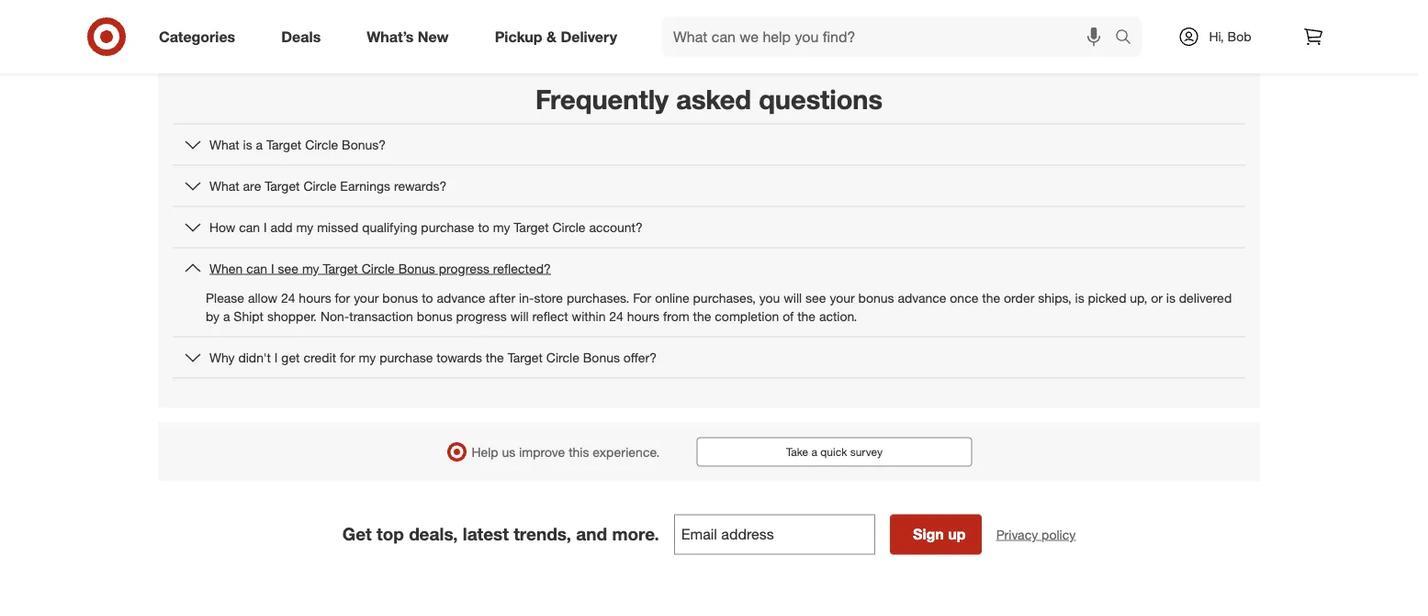 Task type: describe. For each thing, give the bounding box(es) containing it.
delivered
[[1180, 290, 1232, 306]]

get
[[281, 350, 300, 366]]

sign
[[913, 526, 944, 544]]

rewards?
[[394, 178, 447, 194]]

non-
[[321, 308, 349, 324]]

account?
[[589, 219, 643, 235]]

from
[[663, 308, 690, 324]]

didn't
[[238, 350, 271, 366]]

transaction
[[349, 308, 413, 324]]

see inside please allow 24 hours for your bonus to advance after in-store purchases. for online purchases, you will see your bonus advance once the order ships, is picked up, or is delivered by a shipt shopper. non-transaction bonus progress will reflect within 24 hours from the completion of the action.
[[806, 290, 826, 306]]

hi, bob
[[1210, 28, 1252, 45]]

bonus?
[[342, 136, 386, 152]]

circle up what are target circle earnings rewards?
[[305, 136, 338, 152]]

completion
[[715, 308, 779, 324]]

bonus left the once
[[859, 290, 895, 306]]

2 your from the left
[[830, 290, 855, 306]]

target up what are target circle earnings rewards?
[[266, 136, 302, 152]]

take
[[787, 446, 809, 459]]

ships,
[[1038, 290, 1072, 306]]

is inside dropdown button
[[243, 136, 252, 152]]

new
[[418, 28, 449, 46]]

please
[[206, 290, 244, 306]]

top
[[377, 524, 404, 545]]

what's new link
[[351, 17, 472, 57]]

pickup & delivery link
[[479, 17, 640, 57]]

why didn't i get credit for my purchase towards the target circle bonus offer?
[[209, 350, 657, 366]]

what is a target circle bonus?
[[209, 136, 386, 152]]

when
[[209, 260, 243, 276]]

see inside dropdown button
[[278, 260, 299, 276]]

by
[[206, 308, 220, 324]]

hi,
[[1210, 28, 1225, 45]]

to inside dropdown button
[[478, 219, 490, 235]]

delivery
[[561, 28, 617, 46]]

my down missed
[[302, 260, 319, 276]]

improve
[[519, 444, 565, 460]]

search
[[1107, 29, 1151, 47]]

circle up missed
[[304, 178, 337, 194]]

why didn't i get credit for my purchase towards the target circle bonus offer? button
[[173, 338, 1246, 378]]

privacy
[[997, 527, 1038, 543]]

progress inside dropdown button
[[439, 260, 490, 276]]

purchases.
[[567, 290, 630, 306]]

survey
[[850, 446, 883, 459]]

sign up
[[913, 526, 966, 544]]

asked
[[676, 83, 752, 115]]

online
[[655, 290, 690, 306]]

get top deals, latest trends, and more.
[[342, 524, 659, 545]]

purchases,
[[693, 290, 756, 306]]

within
[[572, 308, 606, 324]]

deals link
[[266, 17, 344, 57]]

deals
[[281, 28, 321, 46]]

shopper.
[[267, 308, 317, 324]]

can for when
[[246, 260, 267, 276]]

categories
[[159, 28, 235, 46]]

how
[[209, 219, 236, 235]]

pickup & delivery
[[495, 28, 617, 46]]

once
[[950, 290, 979, 306]]

1 vertical spatial hours
[[627, 308, 660, 324]]

and
[[576, 524, 608, 545]]

what for what is a target circle bonus?
[[209, 136, 240, 152]]

policy
[[1042, 527, 1076, 543]]

1 vertical spatial 24
[[609, 308, 624, 324]]

deals,
[[409, 524, 458, 545]]

i for get
[[275, 350, 278, 366]]

i for see
[[271, 260, 274, 276]]

circle down qualifying
[[362, 260, 395, 276]]

bob
[[1228, 28, 1252, 45]]

pickup
[[495, 28, 543, 46]]

0 horizontal spatial bonus
[[398, 260, 435, 276]]

the right the once
[[982, 290, 1001, 306]]

for inside dropdown button
[[340, 350, 355, 366]]

quick
[[821, 446, 847, 459]]

credit
[[304, 350, 336, 366]]

circle down reflect
[[547, 350, 580, 366]]

&
[[547, 28, 557, 46]]

qualifying
[[362, 219, 418, 235]]

trends,
[[514, 524, 571, 545]]

action.
[[819, 308, 858, 324]]

get
[[342, 524, 372, 545]]

take a quick survey
[[787, 446, 883, 459]]

bonus up why didn't i get credit for my purchase towards the target circle bonus offer?
[[417, 308, 453, 324]]

offer?
[[624, 350, 657, 366]]

when can i see my target circle bonus progress reflected?
[[209, 260, 551, 276]]

sign up button
[[890, 515, 982, 555]]

1 horizontal spatial is
[[1076, 290, 1085, 306]]

order
[[1004, 290, 1035, 306]]

missed
[[317, 219, 359, 235]]

What can we help you find? suggestions appear below search field
[[662, 17, 1120, 57]]

target right are
[[265, 178, 300, 194]]



Task type: locate. For each thing, give the bounding box(es) containing it.
1 vertical spatial purchase
[[380, 350, 433, 366]]

you
[[760, 290, 780, 306]]

are
[[243, 178, 261, 194]]

search button
[[1107, 17, 1151, 61]]

will
[[784, 290, 802, 306], [511, 308, 529, 324]]

i
[[264, 219, 267, 235], [271, 260, 274, 276], [275, 350, 278, 366]]

2 advance from the left
[[898, 290, 947, 306]]

is right ships,
[[1076, 290, 1085, 306]]

i up allow
[[271, 260, 274, 276]]

purchase for to
[[421, 219, 475, 235]]

1 horizontal spatial hours
[[627, 308, 660, 324]]

None text field
[[674, 515, 875, 555]]

privacy policy
[[997, 527, 1076, 543]]

after
[[489, 290, 516, 306]]

shipt
[[234, 308, 264, 324]]

0 vertical spatial will
[[784, 290, 802, 306]]

this
[[569, 444, 589, 460]]

1 vertical spatial i
[[271, 260, 274, 276]]

1 horizontal spatial see
[[806, 290, 826, 306]]

progress inside please allow 24 hours for your bonus to advance after in-store purchases. for online purchases, you will see your bonus advance once the order ships, is picked up, or is delivered by a shipt shopper. non-transaction bonus progress will reflect within 24 hours from the completion of the action.
[[456, 308, 507, 324]]

up,
[[1130, 290, 1148, 306]]

my down transaction
[[359, 350, 376, 366]]

see
[[278, 260, 299, 276], [806, 290, 826, 306]]

1 vertical spatial progress
[[456, 308, 507, 324]]

a inside dropdown button
[[256, 136, 263, 152]]

can for how
[[239, 219, 260, 235]]

2 vertical spatial i
[[275, 350, 278, 366]]

to inside please allow 24 hours for your bonus to advance after in-store purchases. for online purchases, you will see your bonus advance once the order ships, is picked up, or is delivered by a shipt shopper. non-transaction bonus progress will reflect within 24 hours from the completion of the action.
[[422, 290, 433, 306]]

experience.
[[593, 444, 660, 460]]

target down reflect
[[508, 350, 543, 366]]

what are target circle earnings rewards? button
[[173, 166, 1246, 206]]

24 down purchases.
[[609, 308, 624, 324]]

your up the action.
[[830, 290, 855, 306]]

towards
[[437, 350, 482, 366]]

1 vertical spatial a
[[223, 308, 230, 324]]

please allow 24 hours for your bonus to advance after in-store purchases. for online purchases, you will see your bonus advance once the order ships, is picked up, or is delivered by a shipt shopper. non-transaction bonus progress will reflect within 24 hours from the completion of the action.
[[206, 290, 1232, 324]]

0 horizontal spatial hours
[[299, 290, 331, 306]]

your
[[354, 290, 379, 306], [830, 290, 855, 306]]

see down add
[[278, 260, 299, 276]]

i left add
[[264, 219, 267, 235]]

0 horizontal spatial is
[[243, 136, 252, 152]]

for inside please allow 24 hours for your bonus to advance after in-store purchases. for online purchases, you will see your bonus advance once the order ships, is picked up, or is delivered by a shipt shopper. non-transaction bonus progress will reflect within 24 hours from the completion of the action.
[[335, 290, 350, 306]]

advance left the once
[[898, 290, 947, 306]]

can right 'how'
[[239, 219, 260, 235]]

0 horizontal spatial 24
[[281, 290, 295, 306]]

reflected?
[[493, 260, 551, 276]]

when can i see my target circle bonus progress reflected? button
[[173, 248, 1246, 289]]

up
[[948, 526, 966, 544]]

1 horizontal spatial 24
[[609, 308, 624, 324]]

purchase down rewards?
[[421, 219, 475, 235]]

1 horizontal spatial bonus
[[583, 350, 620, 366]]

1 vertical spatial to
[[422, 290, 433, 306]]

1 vertical spatial what
[[209, 178, 240, 194]]

more.
[[612, 524, 659, 545]]

frequently asked questions
[[536, 83, 883, 115]]

to down when can i see my target circle bonus progress reflected?
[[422, 290, 433, 306]]

will down in-
[[511, 308, 529, 324]]

0 vertical spatial to
[[478, 219, 490, 235]]

i for add
[[264, 219, 267, 235]]

1 vertical spatial will
[[511, 308, 529, 324]]

a right by
[[223, 308, 230, 324]]

0 horizontal spatial a
[[223, 308, 230, 324]]

bonus
[[382, 290, 418, 306], [859, 290, 895, 306], [417, 308, 453, 324]]

what's new
[[367, 28, 449, 46]]

0 horizontal spatial advance
[[437, 290, 486, 306]]

bonus left offer?
[[583, 350, 620, 366]]

questions
[[759, 83, 883, 115]]

target up reflected?
[[514, 219, 549, 235]]

what is a target circle bonus? button
[[173, 124, 1246, 165]]

0 vertical spatial what
[[209, 136, 240, 152]]

circle left account?
[[553, 219, 586, 235]]

purchase for towards
[[380, 350, 433, 366]]

help
[[472, 444, 499, 460]]

0 vertical spatial bonus
[[398, 260, 435, 276]]

1 horizontal spatial will
[[784, 290, 802, 306]]

advance left the after
[[437, 290, 486, 306]]

hours
[[299, 290, 331, 306], [627, 308, 660, 324]]

0 vertical spatial purchase
[[421, 219, 475, 235]]

purchase down transaction
[[380, 350, 433, 366]]

2 horizontal spatial is
[[1167, 290, 1176, 306]]

1 vertical spatial for
[[340, 350, 355, 366]]

1 advance from the left
[[437, 290, 486, 306]]

what for what are target circle earnings rewards?
[[209, 178, 240, 194]]

1 horizontal spatial advance
[[898, 290, 947, 306]]

a up are
[[256, 136, 263, 152]]

0 vertical spatial hours
[[299, 290, 331, 306]]

how can i add my missed qualifying purchase to my target circle account? button
[[173, 207, 1246, 248]]

the right "of"
[[798, 308, 816, 324]]

or
[[1151, 290, 1163, 306]]

can
[[239, 219, 260, 235], [246, 260, 267, 276]]

hours up the non- at left bottom
[[299, 290, 331, 306]]

in-
[[519, 290, 534, 306]]

of
[[783, 308, 794, 324]]

earnings
[[340, 178, 390, 194]]

advance
[[437, 290, 486, 306], [898, 290, 947, 306]]

a
[[256, 136, 263, 152], [223, 308, 230, 324], [812, 446, 818, 459]]

for
[[335, 290, 350, 306], [340, 350, 355, 366]]

can up allow
[[246, 260, 267, 276]]

1 vertical spatial bonus
[[583, 350, 620, 366]]

circle
[[305, 136, 338, 152], [304, 178, 337, 194], [553, 219, 586, 235], [362, 260, 395, 276], [547, 350, 580, 366]]

1 horizontal spatial your
[[830, 290, 855, 306]]

is
[[243, 136, 252, 152], [1076, 290, 1085, 306], [1167, 290, 1176, 306]]

the
[[982, 290, 1001, 306], [693, 308, 712, 324], [798, 308, 816, 324], [486, 350, 504, 366]]

your up transaction
[[354, 290, 379, 306]]

what
[[209, 136, 240, 152], [209, 178, 240, 194]]

for
[[633, 290, 652, 306]]

0 horizontal spatial see
[[278, 260, 299, 276]]

take a quick survey button
[[697, 438, 973, 467]]

2 what from the top
[[209, 178, 240, 194]]

1 horizontal spatial to
[[478, 219, 490, 235]]

allow
[[248, 290, 278, 306]]

0 vertical spatial a
[[256, 136, 263, 152]]

the right the from
[[693, 308, 712, 324]]

1 vertical spatial can
[[246, 260, 267, 276]]

my up reflected?
[[493, 219, 510, 235]]

add
[[271, 219, 293, 235]]

store
[[534, 290, 563, 306]]

the right towards
[[486, 350, 504, 366]]

1 your from the left
[[354, 290, 379, 306]]

my
[[296, 219, 314, 235], [493, 219, 510, 235], [302, 260, 319, 276], [359, 350, 376, 366]]

for right credit
[[340, 350, 355, 366]]

0 vertical spatial for
[[335, 290, 350, 306]]

0 vertical spatial can
[[239, 219, 260, 235]]

my right add
[[296, 219, 314, 235]]

0 vertical spatial progress
[[439, 260, 490, 276]]

to up the after
[[478, 219, 490, 235]]

frequently
[[536, 83, 669, 115]]

a inside please allow 24 hours for your bonus to advance after in-store purchases. for online purchases, you will see your bonus advance once the order ships, is picked up, or is delivered by a shipt shopper. non-transaction bonus progress will reflect within 24 hours from the completion of the action.
[[223, 308, 230, 324]]

a right 'take'
[[812, 446, 818, 459]]

what's
[[367, 28, 414, 46]]

purchase
[[421, 219, 475, 235], [380, 350, 433, 366]]

how can i add my missed qualifying purchase to my target circle account?
[[209, 219, 643, 235]]

us
[[502, 444, 516, 460]]

24 up shopper.
[[281, 290, 295, 306]]

is up are
[[243, 136, 252, 152]]

will up "of"
[[784, 290, 802, 306]]

i left the get
[[275, 350, 278, 366]]

what are target circle earnings rewards?
[[209, 178, 447, 194]]

is right 'or'
[[1167, 290, 1176, 306]]

help us improve this experience.
[[472, 444, 660, 460]]

progress up the after
[[439, 260, 490, 276]]

to
[[478, 219, 490, 235], [422, 290, 433, 306]]

0 horizontal spatial your
[[354, 290, 379, 306]]

why
[[209, 350, 235, 366]]

the inside dropdown button
[[486, 350, 504, 366]]

2 vertical spatial a
[[812, 446, 818, 459]]

what up 'how'
[[209, 136, 240, 152]]

1 what from the top
[[209, 136, 240, 152]]

2 horizontal spatial a
[[812, 446, 818, 459]]

progress down the after
[[456, 308, 507, 324]]

reflect
[[532, 308, 568, 324]]

target down missed
[[323, 260, 358, 276]]

what left are
[[209, 178, 240, 194]]

privacy policy link
[[997, 526, 1076, 544]]

for up the non- at left bottom
[[335, 290, 350, 306]]

1 horizontal spatial a
[[256, 136, 263, 152]]

0 vertical spatial i
[[264, 219, 267, 235]]

hours down for
[[627, 308, 660, 324]]

latest
[[463, 524, 509, 545]]

categories link
[[143, 17, 258, 57]]

see up the action.
[[806, 290, 826, 306]]

bonus down how can i add my missed qualifying purchase to my target circle account?
[[398, 260, 435, 276]]

a inside button
[[812, 446, 818, 459]]

1 vertical spatial see
[[806, 290, 826, 306]]

bonus up transaction
[[382, 290, 418, 306]]

0 vertical spatial 24
[[281, 290, 295, 306]]

0 vertical spatial see
[[278, 260, 299, 276]]

picked
[[1088, 290, 1127, 306]]

24
[[281, 290, 295, 306], [609, 308, 624, 324]]

0 horizontal spatial to
[[422, 290, 433, 306]]

0 horizontal spatial will
[[511, 308, 529, 324]]



Task type: vqa. For each thing, say whether or not it's contained in the screenshot.
'Returns' link in the top left of the page
no



